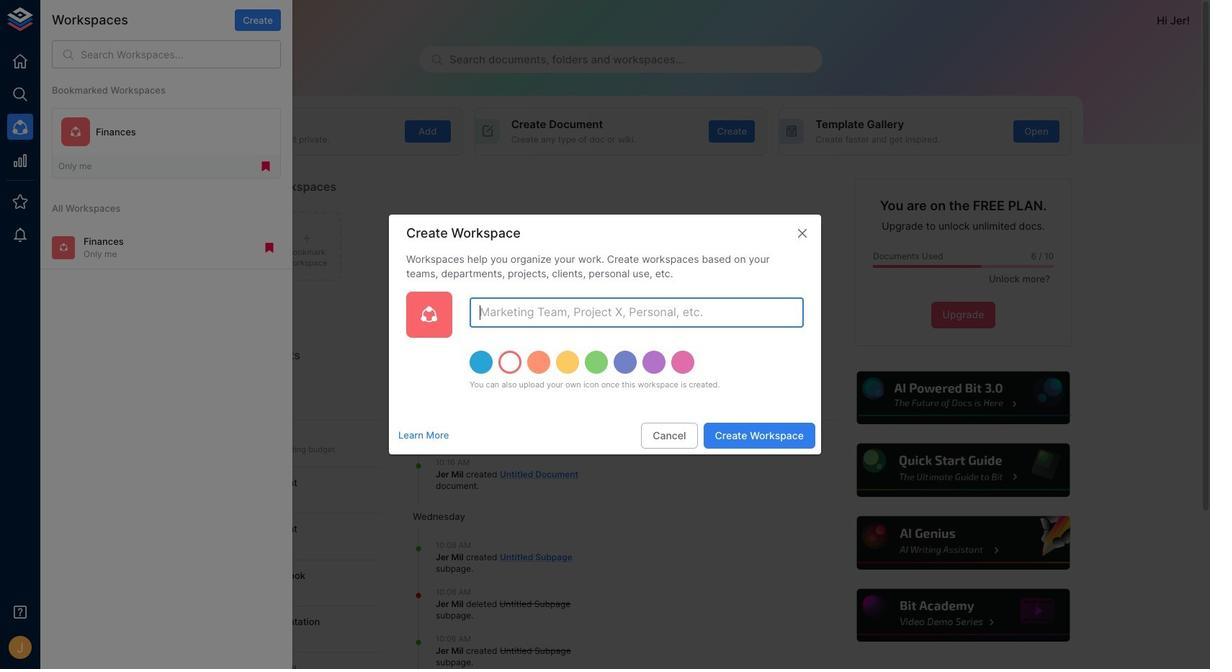 Task type: vqa. For each thing, say whether or not it's contained in the screenshot.
The Bookmark image
no



Task type: describe. For each thing, give the bounding box(es) containing it.
Marketing Team, Project X, Personal, etc. text field
[[470, 298, 804, 328]]

1 help image from the top
[[855, 369, 1072, 427]]

remove bookmark image
[[263, 241, 276, 254]]

4 help image from the top
[[855, 587, 1072, 644]]

3 help image from the top
[[855, 515, 1072, 572]]



Task type: locate. For each thing, give the bounding box(es) containing it.
2 help image from the top
[[855, 442, 1072, 499]]

remove bookmark image
[[259, 160, 272, 173]]

Search Workspaces... text field
[[81, 40, 281, 69]]

dialog
[[389, 215, 821, 455]]

help image
[[855, 369, 1072, 427], [855, 442, 1072, 499], [855, 515, 1072, 572], [855, 587, 1072, 644]]



